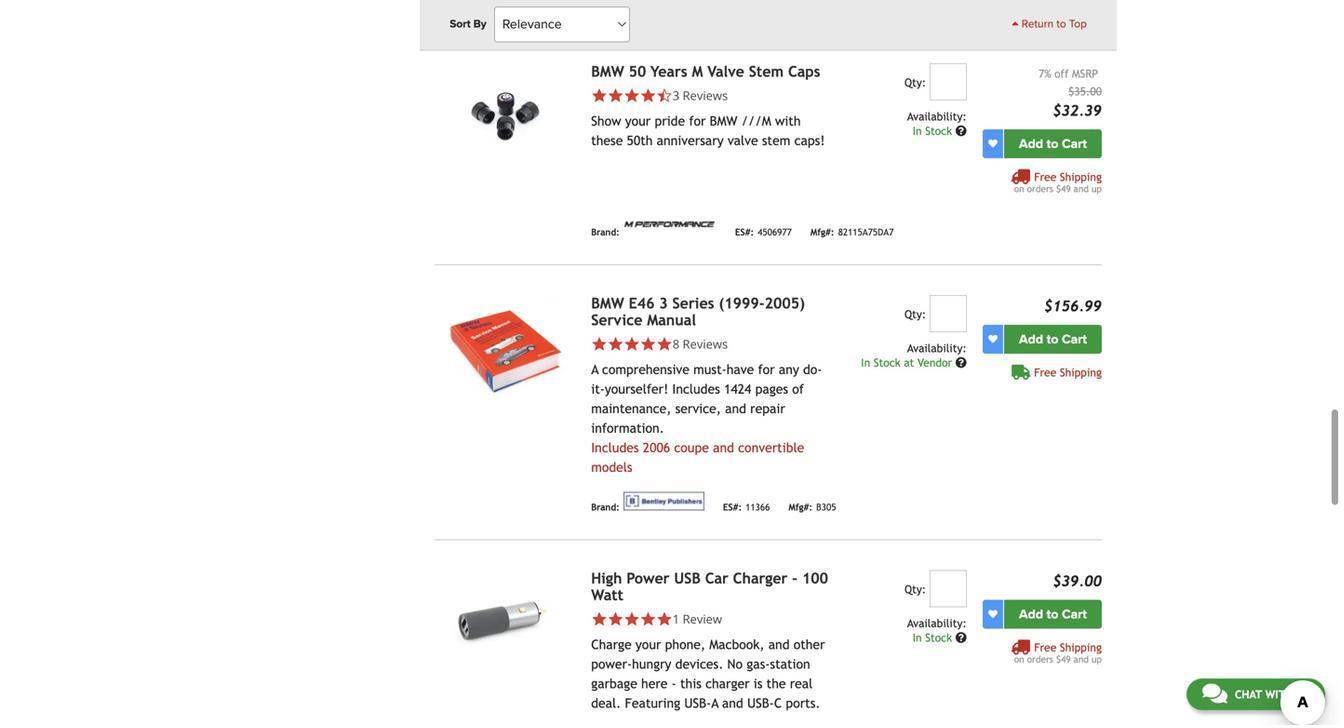Task type: vqa. For each thing, say whether or not it's contained in the screenshot.
faster
no



Task type: describe. For each thing, give the bounding box(es) containing it.
add for $156.99
[[1019, 331, 1044, 347]]

chat
[[1235, 688, 1262, 701]]

b305
[[817, 502, 836, 512]]

1424
[[724, 381, 752, 396]]

50
[[629, 63, 646, 80]]

m
[[692, 63, 703, 80]]

82115a75da7
[[838, 227, 894, 237]]

stem
[[762, 133, 791, 148]]

your for power
[[636, 637, 661, 652]]

other
[[794, 637, 825, 652]]

es#4506977 - 82115a75da7 - bmw 50 years m valve stem caps - show your pride for bmw ///m with these 50th anniversary valve stem caps! - genuine bmw m performance - bmw image
[[435, 63, 576, 169]]

2 vertical spatial stock
[[926, 631, 953, 644]]

stock for bmw e46 3 series (1999-2005) service manual
[[874, 356, 901, 369]]

manual
[[647, 311, 696, 328]]

50th
[[627, 133, 653, 148]]

by
[[474, 17, 487, 31]]

3 availability: from the top
[[907, 617, 967, 630]]

2 free from the top
[[1034, 366, 1057, 379]]

question circle image for bmw e46 3 series (1999-2005) service manual
[[956, 357, 967, 368]]

comprehensive
[[602, 362, 690, 377]]

mfg#: for bmw e46 3 series (1999-2005) service manual
[[789, 502, 813, 512]]

on for first add to wish list image from the bottom
[[1015, 654, 1025, 664]]

macbook,
[[710, 637, 765, 652]]

orders for add to cart button for $39.00
[[1027, 654, 1054, 664]]

e46
[[629, 294, 655, 312]]

mfg#: 82115a75da7
[[811, 227, 894, 237]]

a inside charge your phone, macbook, and other power-hungry devices. no gas-station garbage here - this charger is the real deal. featuring usb-a and usb-c ports.
[[711, 696, 719, 711]]

orders for first add to cart button from the top
[[1027, 183, 1054, 194]]

pages
[[756, 381, 789, 396]]

sort
[[450, 17, 471, 31]]

1 add from the top
[[1019, 136, 1044, 152]]

real
[[790, 676, 813, 691]]

add to cart for $156.99
[[1019, 331, 1087, 347]]

1
[[673, 610, 680, 627]]

half star image
[[656, 87, 673, 104]]

no
[[728, 657, 743, 671]]

show
[[591, 113, 621, 128]]

bmw for years
[[591, 63, 624, 80]]

with inside show your pride for bmw ///m with these 50th anniversary valve stem caps!
[[775, 113, 801, 128]]

add for $39.00
[[1019, 606, 1044, 622]]

bmw e46 3 series (1999-2005) service manual link
[[591, 294, 805, 328]]

1 1 review link from the left
[[591, 610, 832, 627]]

1 add to cart button from the top
[[1004, 129, 1102, 158]]

usb
[[674, 569, 701, 587]]

maintenance,
[[591, 401, 672, 416]]

es#: 4506977
[[735, 227, 792, 237]]

yourselfer!
[[605, 381, 669, 396]]

1 8 reviews link from the left
[[591, 335, 832, 352]]

service
[[591, 311, 643, 328]]

shipping for first add to wish list image from the bottom
[[1060, 641, 1102, 654]]

availability: for bmw 50 years m valve stem caps
[[907, 110, 967, 123]]

charge
[[591, 637, 632, 652]]

2 shipping from the top
[[1060, 366, 1102, 379]]

high power usb car charger - 100 watt link
[[591, 569, 829, 603]]

caps!
[[795, 133, 825, 148]]

power-
[[591, 657, 632, 671]]

charge your phone, macbook, and other power-hungry devices. no gas-station garbage here - this charger is the real deal. featuring usb-a and usb-c ports.
[[591, 637, 825, 711]]

return to top link
[[1012, 16, 1087, 33]]

valve
[[708, 63, 745, 80]]

cart for $39.00
[[1062, 606, 1087, 622]]

reviews for series
[[683, 335, 728, 352]]

your for 50
[[625, 113, 651, 128]]

1 3 reviews link from the left
[[591, 87, 832, 104]]

vendor
[[918, 356, 953, 369]]

question circle image for bmw 50 years m valve stem caps
[[956, 125, 967, 136]]

top
[[1069, 17, 1087, 31]]

and right coupe
[[713, 440, 734, 455]]

$49 for first add to wish list image from the bottom
[[1057, 654, 1071, 664]]

this
[[681, 676, 702, 691]]

brand: for bmw 50 years m valve stem caps
[[591, 227, 620, 237]]

hungry
[[632, 657, 672, 671]]

is
[[754, 676, 763, 691]]

to left top
[[1057, 17, 1067, 31]]

deal.
[[591, 696, 621, 711]]

bentley - corporate logo image
[[624, 492, 705, 510]]

in stock for third question circle icon
[[913, 631, 956, 644]]

chat with us
[[1235, 688, 1310, 701]]

add to wish list image for bmw e46 3 series (1999-2005) service manual
[[989, 334, 998, 344]]

charger
[[706, 676, 750, 691]]

us
[[1297, 688, 1310, 701]]

and down $32.39
[[1074, 183, 1089, 194]]

stem
[[749, 63, 784, 80]]

2 8 reviews link from the left
[[673, 335, 728, 352]]

comments image
[[1203, 682, 1228, 705]]

in for bmw 50 years m valve stem caps
[[913, 124, 922, 137]]

3 add to wish list image from the top
[[989, 610, 998, 619]]

///m
[[742, 113, 771, 128]]

bmw for 3
[[591, 294, 624, 312]]

it-
[[591, 381, 605, 396]]

$156.99
[[1044, 297, 1102, 314]]

any
[[779, 362, 799, 377]]

1 vertical spatial includes
[[591, 440, 639, 455]]

information.
[[591, 421, 664, 435]]

2005)
[[765, 294, 805, 312]]

pride
[[655, 113, 685, 128]]

show your pride for bmw ///m with these 50th anniversary valve stem caps!
[[591, 113, 825, 148]]

7% off msrp $35.00 $32.39
[[1039, 67, 1102, 119]]

es#: for valve
[[735, 227, 754, 237]]

up for first add to wish list image from the bottom
[[1092, 654, 1102, 664]]

msrp
[[1072, 67, 1099, 80]]

star image inside 3 reviews link
[[591, 87, 608, 104]]

8 reviews
[[673, 335, 728, 352]]

free shipping on orders $49 and up for first add to cart button from the top
[[1015, 170, 1102, 194]]

chat with us link
[[1187, 679, 1326, 710]]

caps
[[788, 63, 821, 80]]

(1999-
[[719, 294, 765, 312]]

11366
[[746, 502, 770, 512]]

2006
[[643, 440, 670, 455]]

up for add to wish list image corresponding to bmw 50 years m valve stem caps
[[1092, 183, 1102, 194]]

8
[[673, 335, 680, 352]]

free for first add to cart button from the top
[[1034, 170, 1057, 183]]

c
[[774, 696, 782, 711]]

charger
[[733, 569, 788, 587]]

free shipping
[[1034, 366, 1102, 379]]

for inside show your pride for bmw ///m with these 50th anniversary valve stem caps!
[[689, 113, 706, 128]]

garbage
[[591, 676, 638, 691]]

1 horizontal spatial with
[[1266, 688, 1293, 701]]

bmw e46 3 series (1999-2005) service manual
[[591, 294, 805, 328]]

off
[[1055, 67, 1069, 80]]

stock for bmw 50 years m valve stem caps
[[926, 124, 953, 137]]

and down charger
[[722, 696, 744, 711]]



Task type: locate. For each thing, give the bounding box(es) containing it.
up
[[1092, 183, 1102, 194], [1092, 654, 1102, 664]]

0 vertical spatial free
[[1034, 170, 1057, 183]]

0 vertical spatial includes
[[673, 381, 720, 396]]

reviews
[[683, 87, 728, 104], [683, 335, 728, 352]]

2 vertical spatial in
[[913, 631, 922, 644]]

bmw up 'valve'
[[710, 113, 738, 128]]

in
[[913, 124, 922, 137], [861, 356, 871, 369], [913, 631, 922, 644]]

brand: down models
[[591, 502, 620, 512]]

- inside high power usb car charger - 100 watt
[[792, 569, 798, 587]]

on
[[1015, 183, 1025, 194], [1015, 654, 1025, 664]]

3 down years
[[673, 87, 680, 104]]

in stock
[[913, 124, 956, 137], [913, 631, 956, 644]]

2 question circle image from the top
[[956, 357, 967, 368]]

mfg#: left b305
[[789, 502, 813, 512]]

2 on from the top
[[1015, 654, 1025, 664]]

2 in stock from the top
[[913, 631, 956, 644]]

shipping down $156.99
[[1060, 366, 1102, 379]]

1 vertical spatial your
[[636, 637, 661, 652]]

cart for $156.99
[[1062, 331, 1087, 347]]

your
[[625, 113, 651, 128], [636, 637, 661, 652]]

1 vertical spatial in stock
[[913, 631, 956, 644]]

shipping
[[1060, 170, 1102, 183], [1060, 366, 1102, 379], [1060, 641, 1102, 654]]

1 shipping from the top
[[1060, 170, 1102, 183]]

coupe
[[674, 440, 709, 455]]

2 up from the top
[[1092, 654, 1102, 664]]

2 1 review link from the left
[[673, 610, 722, 627]]

for
[[689, 113, 706, 128], [758, 362, 775, 377]]

1 horizontal spatial a
[[711, 696, 719, 711]]

on for add to wish list image corresponding to bmw 50 years m valve stem caps
[[1015, 183, 1025, 194]]

free shipping on orders $49 and up for add to cart button for $39.00
[[1015, 641, 1102, 664]]

0 horizontal spatial with
[[775, 113, 801, 128]]

0 vertical spatial shipping
[[1060, 170, 1102, 183]]

and down $39.00
[[1074, 654, 1089, 664]]

ports.
[[786, 696, 821, 711]]

for up pages
[[758, 362, 775, 377]]

0 vertical spatial brand:
[[591, 227, 620, 237]]

with up stem
[[775, 113, 801, 128]]

1 up from the top
[[1092, 183, 1102, 194]]

your up 50th
[[625, 113, 651, 128]]

years
[[651, 63, 688, 80]]

1 add to wish list image from the top
[[989, 139, 998, 148]]

0 vertical spatial your
[[625, 113, 651, 128]]

1 vertical spatial brand:
[[591, 502, 620, 512]]

add to cart button down $32.39
[[1004, 129, 1102, 158]]

1 horizontal spatial -
[[792, 569, 798, 587]]

with
[[775, 113, 801, 128], [1266, 688, 1293, 701]]

1 vertical spatial -
[[672, 676, 677, 691]]

1 vertical spatial free
[[1034, 366, 1057, 379]]

for inside a comprehensive must-have for any do- it-yourselfer! includes 1424 pages of maintenance, service, and repair information. includes 2006 coupe and convertible models
[[758, 362, 775, 377]]

1 horizontal spatial includes
[[673, 381, 720, 396]]

0 horizontal spatial -
[[672, 676, 677, 691]]

availability: for bmw e46 3 series (1999-2005) service manual
[[907, 341, 967, 354]]

2 vertical spatial bmw
[[591, 294, 624, 312]]

availability:
[[907, 110, 967, 123], [907, 341, 967, 354], [907, 617, 967, 630]]

8 reviews link
[[591, 335, 832, 352], [673, 335, 728, 352]]

2 add to cart from the top
[[1019, 331, 1087, 347]]

$35.00
[[1069, 84, 1102, 98]]

0 vertical spatial in
[[913, 124, 922, 137]]

bmw left 50
[[591, 63, 624, 80]]

0 vertical spatial reviews
[[683, 87, 728, 104]]

qty: for bmw 50 years m valve stem caps
[[905, 76, 926, 89]]

0 vertical spatial 3
[[673, 87, 680, 104]]

bmw inside show your pride for bmw ///m with these 50th anniversary valve stem caps!
[[710, 113, 738, 128]]

to for add to wish list image corresponding to bmw 50 years m valve stem caps
[[1047, 136, 1059, 152]]

0 horizontal spatial a
[[591, 362, 599, 377]]

have
[[727, 362, 754, 377]]

1 review link down the high power usb car charger - 100 watt link
[[591, 610, 832, 627]]

free down $156.99
[[1034, 366, 1057, 379]]

featuring
[[625, 696, 681, 711]]

to up the free shipping
[[1047, 331, 1059, 347]]

up down $32.39
[[1092, 183, 1102, 194]]

2 vertical spatial add to cart
[[1019, 606, 1087, 622]]

to down $32.39
[[1047, 136, 1059, 152]]

bmw inside bmw e46 3 series (1999-2005) service manual
[[591, 294, 624, 312]]

1 free from the top
[[1034, 170, 1057, 183]]

orders down $39.00
[[1027, 654, 1054, 664]]

free shipping on orders $49 and up down $39.00
[[1015, 641, 1102, 664]]

1 vertical spatial add to cart button
[[1004, 325, 1102, 354]]

0 vertical spatial add
[[1019, 136, 1044, 152]]

1 vertical spatial bmw
[[710, 113, 738, 128]]

reviews for m
[[683, 87, 728, 104]]

reviews down bmw 50 years m valve stem caps "link"
[[683, 87, 728, 104]]

1 brand: from the top
[[591, 227, 620, 237]]

1 question circle image from the top
[[956, 125, 967, 136]]

for up anniversary
[[689, 113, 706, 128]]

a up it-
[[591, 362, 599, 377]]

in stock at vendor
[[861, 356, 956, 369]]

0 vertical spatial for
[[689, 113, 706, 128]]

shipping down $39.00
[[1060, 641, 1102, 654]]

shipping down $32.39
[[1060, 170, 1102, 183]]

0 vertical spatial up
[[1092, 183, 1102, 194]]

$32.39
[[1053, 102, 1102, 119]]

3 add from the top
[[1019, 606, 1044, 622]]

$39.00
[[1053, 572, 1102, 590]]

1 review
[[673, 610, 722, 627]]

0 horizontal spatial 3
[[659, 294, 668, 312]]

add to cart down $32.39
[[1019, 136, 1087, 152]]

usb- down this
[[685, 696, 711, 711]]

1 $49 from the top
[[1057, 183, 1071, 194]]

add to cart button for $156.99
[[1004, 325, 1102, 354]]

car
[[705, 569, 729, 587]]

free shipping on orders $49 and up
[[1015, 170, 1102, 194], [1015, 641, 1102, 664]]

up down $39.00
[[1092, 654, 1102, 664]]

1 vertical spatial with
[[1266, 688, 1293, 701]]

your up the hungry
[[636, 637, 661, 652]]

and up "station"
[[769, 637, 790, 652]]

0 vertical spatial cart
[[1062, 136, 1087, 152]]

mfg#: for bmw 50 years m valve stem caps
[[811, 227, 835, 237]]

add to cart button up the free shipping
[[1004, 325, 1102, 354]]

to down $39.00
[[1047, 606, 1059, 622]]

-
[[792, 569, 798, 587], [672, 676, 677, 691]]

2 add to wish list image from the top
[[989, 334, 998, 344]]

star image
[[608, 87, 624, 104], [624, 87, 640, 104], [640, 87, 656, 104], [608, 336, 624, 352], [656, 336, 673, 352], [624, 611, 640, 627], [640, 611, 656, 627]]

3 question circle image from the top
[[956, 632, 967, 643]]

- left 100
[[792, 569, 798, 587]]

None number field
[[930, 63, 967, 100], [930, 295, 967, 332], [930, 570, 967, 607], [930, 63, 967, 100], [930, 295, 967, 332], [930, 570, 967, 607]]

3 qty: from the top
[[905, 583, 926, 596]]

add to cart button for $39.00
[[1004, 600, 1102, 629]]

1 in stock from the top
[[913, 124, 956, 137]]

genuine bmw m performance - corporate logo image
[[624, 212, 717, 235]]

free down $39.00
[[1034, 641, 1057, 654]]

- inside charge your phone, macbook, and other power-hungry devices. no gas-station garbage here - this charger is the real deal. featuring usb-a and usb-c ports.
[[672, 676, 677, 691]]

usb- down is
[[747, 696, 774, 711]]

1 add to cart from the top
[[1019, 136, 1087, 152]]

3 add to cart button from the top
[[1004, 600, 1102, 629]]

3 add to cart from the top
[[1019, 606, 1087, 622]]

0 vertical spatial a
[[591, 362, 599, 377]]

3 reviews link
[[591, 87, 832, 104], [673, 87, 728, 104]]

1 vertical spatial in
[[861, 356, 871, 369]]

1 vertical spatial mfg#:
[[789, 502, 813, 512]]

and
[[1074, 183, 1089, 194], [725, 401, 747, 416], [713, 440, 734, 455], [769, 637, 790, 652], [1074, 654, 1089, 664], [722, 696, 744, 711]]

shipping for add to wish list image corresponding to bmw 50 years m valve stem caps
[[1060, 170, 1102, 183]]

cart down $32.39
[[1062, 136, 1087, 152]]

1 free shipping on orders $49 and up from the top
[[1015, 170, 1102, 194]]

and down the 1424
[[725, 401, 747, 416]]

2 vertical spatial question circle image
[[956, 632, 967, 643]]

includes
[[673, 381, 720, 396], [591, 440, 639, 455]]

1 vertical spatial qty:
[[905, 307, 926, 320]]

0 horizontal spatial for
[[689, 113, 706, 128]]

0 vertical spatial orders
[[1027, 183, 1054, 194]]

to for bmw e46 3 series (1999-2005) service manual's add to wish list image
[[1047, 331, 1059, 347]]

1 vertical spatial add to cart
[[1019, 331, 1087, 347]]

2 add to cart button from the top
[[1004, 325, 1102, 354]]

0 vertical spatial es#:
[[735, 227, 754, 237]]

1 on from the top
[[1015, 183, 1025, 194]]

es#: 11366
[[723, 502, 770, 512]]

cart down $156.99
[[1062, 331, 1087, 347]]

es#11366 - b305 - bmw e46 3 series (1999-2005) service manual - a comprehensive must-have for any do-it-yourselfer! includes 1424 pages of maintenance, service, and repair information. - bentley - bmw image
[[435, 295, 576, 401]]

1 orders from the top
[[1027, 183, 1054, 194]]

0 vertical spatial mfg#:
[[811, 227, 835, 237]]

0 vertical spatial add to cart
[[1019, 136, 1087, 152]]

es#: for (1999-
[[723, 502, 742, 512]]

- left this
[[672, 676, 677, 691]]

1 review link up phone,
[[673, 610, 722, 627]]

es#: left 11366
[[723, 502, 742, 512]]

2 reviews from the top
[[683, 335, 728, 352]]

2 vertical spatial add to cart button
[[1004, 600, 1102, 629]]

100
[[802, 569, 829, 587]]

1 vertical spatial shipping
[[1060, 366, 1102, 379]]

mfg#: b305
[[789, 502, 836, 512]]

1 vertical spatial orders
[[1027, 654, 1054, 664]]

1 vertical spatial free shipping on orders $49 and up
[[1015, 641, 1102, 664]]

sort by
[[450, 17, 487, 31]]

0 vertical spatial availability:
[[907, 110, 967, 123]]

2 qty: from the top
[[905, 307, 926, 320]]

repair
[[750, 401, 786, 416]]

question circle image
[[956, 125, 967, 136], [956, 357, 967, 368], [956, 632, 967, 643]]

phone,
[[665, 637, 706, 652]]

1 reviews from the top
[[683, 87, 728, 104]]

a comprehensive must-have for any do- it-yourselfer! includes 1424 pages of maintenance, service, and repair information. includes 2006 coupe and convertible models
[[591, 362, 822, 475]]

bmw 50 years m valve stem caps link
[[591, 63, 821, 80]]

in stock for bmw 50 years m valve stem caps's question circle icon
[[913, 124, 956, 137]]

1 horizontal spatial for
[[758, 362, 775, 377]]

high power usb car charger - 100 watt
[[591, 569, 829, 603]]

devices.
[[676, 657, 724, 671]]

high
[[591, 569, 622, 587]]

1 vertical spatial es#:
[[723, 502, 742, 512]]

1 qty: from the top
[[905, 76, 926, 89]]

3 inside bmw e46 3 series (1999-2005) service manual
[[659, 294, 668, 312]]

convertible
[[738, 440, 805, 455]]

add to cart for $39.00
[[1019, 606, 1087, 622]]

3 reviews
[[673, 87, 728, 104]]

2 3 reviews link from the left
[[673, 87, 728, 104]]

$49 for add to wish list image corresponding to bmw 50 years m valve stem caps
[[1057, 183, 1071, 194]]

brand: for bmw e46 3 series (1999-2005) service manual
[[591, 502, 620, 512]]

1 vertical spatial a
[[711, 696, 719, 711]]

free
[[1034, 170, 1057, 183], [1034, 366, 1057, 379], [1034, 641, 1057, 654]]

return to top
[[1019, 17, 1087, 31]]

includes up service,
[[673, 381, 720, 396]]

a down charger
[[711, 696, 719, 711]]

your inside charge your phone, macbook, and other power-hungry devices. no gas-station garbage here - this charger is the real deal. featuring usb-a and usb-c ports.
[[636, 637, 661, 652]]

0 vertical spatial $49
[[1057, 183, 1071, 194]]

1 cart from the top
[[1062, 136, 1087, 152]]

bmw left e46
[[591, 294, 624, 312]]

2 $49 from the top
[[1057, 654, 1071, 664]]

caret up image
[[1012, 18, 1019, 29]]

es#4608638 - fg000420100 - high power usb car charger - 100 watt - charge your phone, macbook, and other power-hungry devices. no gas-station garbage here - this charger is the real deal. featuring usb-a and usb-c ports. - jowua - audi bmw volkswagen mercedes benz mini porsche image
[[435, 570, 576, 676]]

orders down $32.39
[[1027, 183, 1054, 194]]

2 vertical spatial shipping
[[1060, 641, 1102, 654]]

series
[[673, 294, 715, 312]]

3 reviews link down bmw 50 years m valve stem caps "link"
[[591, 87, 832, 104]]

0 vertical spatial -
[[792, 569, 798, 587]]

1 vertical spatial add
[[1019, 331, 1044, 347]]

3 free from the top
[[1034, 641, 1057, 654]]

includes up models
[[591, 440, 639, 455]]

1 vertical spatial availability:
[[907, 341, 967, 354]]

reviews up must-
[[683, 335, 728, 352]]

1 vertical spatial cart
[[1062, 331, 1087, 347]]

a inside a comprehensive must-have for any do- it-yourselfer! includes 1424 pages of maintenance, service, and repair information. includes 2006 coupe and convertible models
[[591, 362, 599, 377]]

3 cart from the top
[[1062, 606, 1087, 622]]

0 vertical spatial free shipping on orders $49 and up
[[1015, 170, 1102, 194]]

$49 down $32.39
[[1057, 183, 1071, 194]]

to for first add to wish list image from the bottom
[[1047, 606, 1059, 622]]

add to cart up the free shipping
[[1019, 331, 1087, 347]]

at
[[904, 356, 915, 369]]

2 vertical spatial qty:
[[905, 583, 926, 596]]

add to wish list image
[[989, 139, 998, 148], [989, 334, 998, 344], [989, 610, 998, 619]]

free for add to cart button for $39.00
[[1034, 641, 1057, 654]]

1 vertical spatial add to wish list image
[[989, 334, 998, 344]]

2 add from the top
[[1019, 331, 1044, 347]]

7%
[[1039, 67, 1051, 80]]

4506977
[[758, 227, 792, 237]]

2 vertical spatial add
[[1019, 606, 1044, 622]]

1 horizontal spatial usb-
[[747, 696, 774, 711]]

2 availability: from the top
[[907, 341, 967, 354]]

free shipping on orders $49 and up down $32.39
[[1015, 170, 1102, 194]]

bmw
[[591, 63, 624, 80], [710, 113, 738, 128], [591, 294, 624, 312]]

orders
[[1027, 183, 1054, 194], [1027, 654, 1054, 664]]

0 vertical spatial add to cart button
[[1004, 129, 1102, 158]]

free down $32.39
[[1034, 170, 1057, 183]]

of
[[792, 381, 804, 396]]

1 vertical spatial 3
[[659, 294, 668, 312]]

0 vertical spatial qty:
[[905, 76, 926, 89]]

your inside show your pride for bmw ///m with these 50th anniversary valve stem caps!
[[625, 113, 651, 128]]

1 vertical spatial question circle image
[[956, 357, 967, 368]]

mfg#: left 82115a75da7
[[811, 227, 835, 237]]

2 usb- from the left
[[747, 696, 774, 711]]

cart down $39.00
[[1062, 606, 1087, 622]]

0 vertical spatial with
[[775, 113, 801, 128]]

add to cart down $39.00
[[1019, 606, 1087, 622]]

es#: left 4506977
[[735, 227, 754, 237]]

station
[[770, 657, 811, 671]]

2 vertical spatial cart
[[1062, 606, 1087, 622]]

1 vertical spatial up
[[1092, 654, 1102, 664]]

bmw 50 years m valve stem caps
[[591, 63, 821, 80]]

cart
[[1062, 136, 1087, 152], [1062, 331, 1087, 347], [1062, 606, 1087, 622]]

add to cart button down $39.00
[[1004, 600, 1102, 629]]

1 vertical spatial stock
[[874, 356, 901, 369]]

review
[[683, 610, 722, 627]]

3 right e46
[[659, 294, 668, 312]]

add to wish list image for bmw 50 years m valve stem caps
[[989, 139, 998, 148]]

0 vertical spatial add to wish list image
[[989, 139, 998, 148]]

2 orders from the top
[[1027, 654, 1054, 664]]

3 shipping from the top
[[1060, 641, 1102, 654]]

gas-
[[747, 657, 770, 671]]

0 horizontal spatial usb-
[[685, 696, 711, 711]]

2 free shipping on orders $49 and up from the top
[[1015, 641, 1102, 664]]

mfg#:
[[811, 227, 835, 237], [789, 502, 813, 512]]

in for bmw e46 3 series (1999-2005) service manual
[[861, 356, 871, 369]]

power
[[627, 569, 670, 587]]

0 vertical spatial question circle image
[[956, 125, 967, 136]]

must-
[[694, 362, 727, 377]]

1 vertical spatial $49
[[1057, 654, 1071, 664]]

0 vertical spatial on
[[1015, 183, 1025, 194]]

add to cart button
[[1004, 129, 1102, 158], [1004, 325, 1102, 354], [1004, 600, 1102, 629]]

watt
[[591, 586, 624, 603]]

these
[[591, 133, 623, 148]]

1 horizontal spatial 3
[[673, 87, 680, 104]]

1 vertical spatial reviews
[[683, 335, 728, 352]]

3 reviews link down m
[[673, 87, 728, 104]]

anniversary
[[657, 133, 724, 148]]

2 vertical spatial add to wish list image
[[989, 610, 998, 619]]

qty: for bmw e46 3 series (1999-2005) service manual
[[905, 307, 926, 320]]

here
[[641, 676, 668, 691]]

star image
[[591, 87, 608, 104], [591, 336, 608, 352], [624, 336, 640, 352], [640, 336, 656, 352], [591, 611, 608, 627], [608, 611, 624, 627], [656, 611, 673, 627]]

1 availability: from the top
[[907, 110, 967, 123]]

1 vertical spatial on
[[1015, 654, 1025, 664]]

with left us
[[1266, 688, 1293, 701]]

service,
[[675, 401, 721, 416]]

2 cart from the top
[[1062, 331, 1087, 347]]

1 vertical spatial for
[[758, 362, 775, 377]]

0 vertical spatial stock
[[926, 124, 953, 137]]

models
[[591, 460, 633, 475]]

2 vertical spatial free
[[1034, 641, 1057, 654]]

0 vertical spatial in stock
[[913, 124, 956, 137]]

brand: left genuine bmw m performance - corporate logo
[[591, 227, 620, 237]]

2 vertical spatial availability:
[[907, 617, 967, 630]]

0 horizontal spatial includes
[[591, 440, 639, 455]]

1 usb- from the left
[[685, 696, 711, 711]]

2 brand: from the top
[[591, 502, 620, 512]]

0 vertical spatial bmw
[[591, 63, 624, 80]]

return
[[1022, 17, 1054, 31]]

the
[[767, 676, 786, 691]]

$49 down $39.00
[[1057, 654, 1071, 664]]



